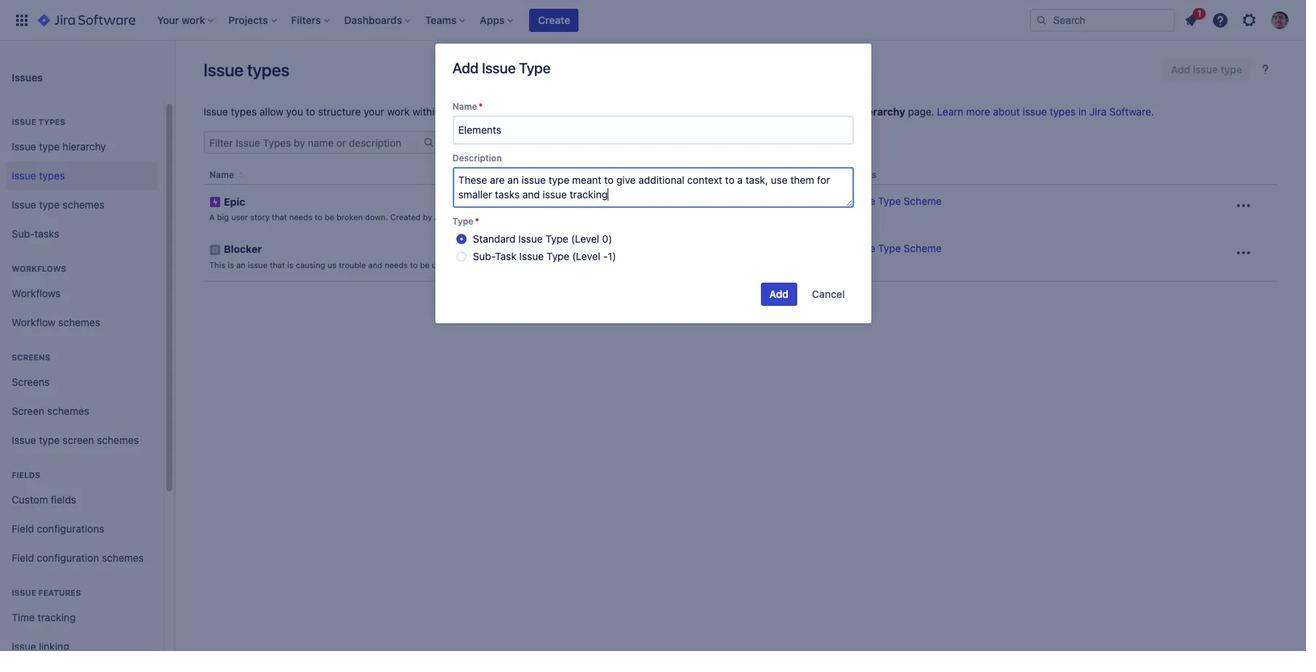 Task type: locate. For each thing, give the bounding box(es) containing it.
None radio
[[456, 234, 466, 244]]

1 horizontal spatial needs
[[385, 260, 408, 270]]

workflow schemes
[[12, 316, 100, 328]]

schemes up issue type screen schemes
[[47, 405, 89, 417]]

jira software image
[[38, 11, 135, 29], [38, 11, 135, 29]]

within
[[413, 105, 441, 118]]

1 horizontal spatial add
[[770, 288, 789, 300]]

0 vertical spatial screens
[[12, 353, 50, 362]]

issue types up issue type schemes
[[12, 169, 65, 181]]

screens link
[[6, 368, 158, 397]]

schemes inside workflows group
[[58, 316, 100, 328]]

cancel
[[812, 288, 845, 300]]

1 vertical spatial issue types
[[12, 169, 65, 181]]

1 workflows from the top
[[12, 264, 66, 273]]

default issue type scheme link for epic
[[815, 195, 942, 207]]

0 vertical spatial default issue type scheme link
[[815, 195, 942, 207]]

none radio inside option group
[[456, 234, 466, 244]]

issue type hierarchy
[[12, 140, 106, 152]]

workflows for workflows link
[[12, 287, 61, 299]]

1 horizontal spatial be
[[420, 260, 430, 270]]

and
[[368, 260, 383, 270]]

user
[[231, 213, 248, 222]]

0 vertical spatial *
[[479, 101, 483, 112]]

issue type hierarchy link
[[6, 132, 158, 161]]

types left in
[[1050, 105, 1076, 118]]

1 vertical spatial sub-
[[473, 250, 495, 262]]

issue right the about
[[1023, 105, 1047, 118]]

1 horizontal spatial issue types
[[204, 60, 289, 80]]

1 vertical spatial name
[[209, 169, 234, 180]]

0 horizontal spatial issue
[[248, 260, 268, 270]]

to right you
[[306, 105, 315, 118]]

0 horizontal spatial issue types
[[12, 169, 65, 181]]

field configurations
[[12, 523, 104, 535]]

0 horizontal spatial is
[[228, 260, 234, 270]]

*
[[479, 101, 483, 112], [475, 216, 479, 227]]

type for hierarchy
[[39, 140, 60, 152]]

schemes down issue types "link"
[[62, 198, 105, 211]]

structure
[[318, 105, 361, 118]]

default issue type scheme for blocker
[[815, 242, 942, 255]]

2 field from the top
[[12, 552, 34, 564]]

1 vertical spatial workflows
[[12, 287, 61, 299]]

issue types
[[12, 117, 65, 127]]

default
[[815, 195, 849, 207], [815, 242, 849, 255]]

screens up 'screen'
[[12, 376, 50, 388]]

is left the an at left
[[228, 260, 234, 270]]

schemes
[[62, 198, 105, 211], [58, 316, 100, 328], [47, 405, 89, 417], [97, 434, 139, 446], [102, 552, 144, 564]]

workflows up workflow
[[12, 287, 61, 299]]

1 vertical spatial field
[[12, 552, 34, 564]]

jira
[[1090, 105, 1107, 118], [435, 213, 448, 222]]

Description text field
[[453, 167, 854, 208]]

1 vertical spatial screens
[[12, 376, 50, 388]]

0 horizontal spatial needs
[[289, 213, 313, 222]]

2 default from the top
[[815, 242, 849, 255]]

default issue type scheme link
[[815, 195, 942, 207], [815, 242, 942, 255]]

issue right the an at left
[[248, 260, 268, 270]]

0 vertical spatial add
[[453, 60, 479, 76]]

0 horizontal spatial name
[[209, 169, 234, 180]]

- down 0)
[[603, 250, 608, 262]]

field down custom
[[12, 523, 34, 535]]

be
[[325, 213, 334, 222], [420, 260, 430, 270]]

sub- inside issue types group
[[12, 227, 34, 240]]

type left screen
[[39, 434, 60, 446]]

Filter Issue Types by name or description text field
[[205, 132, 423, 153]]

is left causing
[[287, 260, 294, 270]]

create banner
[[0, 0, 1307, 41]]

0 vertical spatial needs
[[289, 213, 313, 222]]

screens down workflow
[[12, 353, 50, 362]]

0 vertical spatial workflows
[[12, 264, 66, 273]]

1 vertical spatial (level
[[572, 250, 601, 262]]

1 vertical spatial be
[[420, 260, 430, 270]]

workflows
[[12, 264, 66, 273], [12, 287, 61, 299]]

a
[[209, 213, 215, 222]]

type up tasks
[[39, 198, 60, 211]]

2 screens from the top
[[12, 376, 50, 388]]

(level
[[571, 233, 600, 245], [572, 250, 601, 262]]

- left do
[[487, 213, 491, 222]]

1 horizontal spatial is
[[287, 260, 294, 270]]

- inside option group
[[603, 250, 608, 262]]

0 vertical spatial scheme
[[904, 195, 942, 207]]

1 vertical spatial default
[[815, 242, 849, 255]]

0 horizontal spatial your
[[364, 105, 384, 118]]

fields group
[[6, 455, 158, 577]]

0 vertical spatial issue types
[[204, 60, 289, 80]]

1 horizontal spatial 1
[[1198, 8, 1202, 19]]

name for name
[[209, 169, 234, 180]]

hierarchy right the new
[[701, 105, 745, 118]]

resolved
[[487, 260, 519, 270]]

0 horizontal spatial be
[[325, 213, 334, 222]]

field for field configuration schemes
[[12, 552, 34, 564]]

0 vertical spatial 1
[[1198, 8, 1202, 19]]

0 horizontal spatial hierarchy
[[62, 140, 106, 152]]

2 workflows from the top
[[12, 287, 61, 299]]

level
[[747, 105, 769, 118]]

0 vertical spatial (level
[[571, 233, 600, 245]]

scheme for epic
[[904, 195, 942, 207]]

default issue type scheme for epic
[[815, 195, 942, 207]]

2 horizontal spatial hierarchy
[[858, 105, 906, 118]]

1 vertical spatial scheme
[[904, 242, 942, 255]]

1 horizontal spatial name
[[453, 101, 477, 112]]

type down the types on the top of page
[[39, 140, 60, 152]]

issue
[[603, 105, 627, 118], [1023, 105, 1047, 118], [248, 260, 268, 270]]

default issue type scheme link up cancel
[[815, 242, 942, 255]]

add for add issue type
[[453, 60, 479, 76]]

1 vertical spatial that
[[270, 260, 285, 270]]

your right within at the left of the page
[[443, 105, 464, 118]]

schemes
[[838, 169, 877, 180]]

-
[[487, 213, 491, 222], [603, 250, 608, 262]]

(level left 0)
[[571, 233, 600, 245]]

hierarchy left page.
[[858, 105, 906, 118]]

0 vertical spatial default
[[815, 195, 849, 207]]

sub- down issue type schemes
[[12, 227, 34, 240]]

1 horizontal spatial jira
[[1090, 105, 1107, 118]]

None radio
[[456, 252, 466, 262]]

1 vertical spatial 1
[[642, 195, 647, 207]]

time
[[12, 611, 35, 624]]

types left a
[[630, 105, 656, 118]]

standard issue type (level 0)
[[473, 233, 612, 245]]

schemes down field configurations link
[[102, 552, 144, 564]]

hierarchy level button
[[639, 169, 711, 180]]

1 horizontal spatial your
[[443, 105, 464, 118]]

default issue type scheme down schemes
[[815, 195, 942, 207]]

issue types group
[[6, 102, 158, 253]]

that right story
[[272, 213, 287, 222]]

default issue type scheme
[[815, 195, 942, 207], [815, 242, 942, 255]]

broken
[[337, 213, 363, 222]]

name up epic
[[209, 169, 234, 180]]

default down related schemes
[[815, 195, 849, 207]]

0 vertical spatial name
[[453, 101, 477, 112]]

* left do
[[475, 216, 479, 227]]

0 vertical spatial default issue type scheme
[[815, 195, 942, 207]]

sub-tasks link
[[6, 220, 158, 249]]

type inside the issue type hierarchy link
[[39, 140, 60, 152]]

0 vertical spatial be
[[325, 213, 334, 222]]

type inside issue type screen schemes link
[[39, 434, 60, 446]]

field configurations link
[[6, 515, 158, 544]]

1 default issue type scheme link from the top
[[815, 195, 942, 207]]

name right within at the left of the page
[[453, 101, 477, 112]]

type inside the issue type schemes link
[[39, 198, 60, 211]]

a big user story that needs to be broken down. created by jira software - do not edit or delete.
[[209, 213, 573, 222]]

0 vertical spatial that
[[272, 213, 287, 222]]

0 vertical spatial jira
[[1090, 105, 1107, 118]]

field inside "link"
[[12, 552, 34, 564]]

be left updated
[[420, 260, 430, 270]]

to left a
[[659, 105, 668, 118]]

schemes down workflows link
[[58, 316, 100, 328]]

screen
[[12, 405, 44, 417]]

0 vertical spatial -
[[487, 213, 491, 222]]

needs right and
[[385, 260, 408, 270]]

your left work
[[364, 105, 384, 118]]

hierarchy
[[642, 169, 684, 180]]

screens group
[[6, 337, 158, 460]]

causing
[[296, 260, 325, 270]]

the
[[786, 105, 801, 118]]

1 default issue type scheme from the top
[[815, 195, 942, 207]]

types up issue type schemes
[[39, 169, 65, 181]]

that
[[272, 213, 287, 222], [270, 260, 285, 270]]

search image
[[1036, 14, 1048, 26]]

sub- inside option group
[[473, 250, 495, 262]]

hierarchy
[[701, 105, 745, 118], [858, 105, 906, 118], [62, 140, 106, 152]]

workflows down sub-tasks at left top
[[12, 264, 66, 273]]

jira right in
[[1090, 105, 1107, 118]]

custom fields
[[12, 493, 76, 506]]

to left broken
[[315, 213, 323, 222]]

name for name *
[[453, 101, 477, 112]]

this
[[209, 260, 226, 270]]

0 vertical spatial field
[[12, 523, 34, 535]]

more
[[967, 105, 991, 118]]

option group
[[453, 230, 854, 265]]

2 default issue type scheme from the top
[[815, 242, 942, 255]]

0 horizontal spatial sub-
[[12, 227, 34, 240]]

scheme
[[904, 195, 942, 207], [904, 242, 942, 255]]

1 horizontal spatial issue
[[603, 105, 627, 118]]

issue right these
[[603, 105, 627, 118]]

you
[[286, 105, 303, 118]]

default issue type scheme link down schemes
[[815, 195, 942, 207]]

add left cancel
[[770, 288, 789, 300]]

1 vertical spatial -
[[603, 250, 608, 262]]

1 field from the top
[[12, 523, 34, 535]]

default issue type scheme up cancel
[[815, 242, 942, 255]]

None field
[[454, 117, 853, 143]]

1 default from the top
[[815, 195, 849, 207]]

0 horizontal spatial 1
[[642, 195, 647, 207]]

create button
[[530, 8, 579, 32]]

type for schemes
[[39, 198, 60, 211]]

* for name *
[[479, 101, 483, 112]]

you
[[501, 105, 519, 118]]

1)
[[608, 250, 616, 262]]

add up 'name *'
[[453, 60, 479, 76]]

0 vertical spatial sub-
[[12, 227, 34, 240]]

your
[[364, 105, 384, 118], [443, 105, 464, 118]]

issue type schemes
[[12, 198, 105, 211]]

workflow schemes link
[[6, 308, 158, 337]]

1 vertical spatial add
[[770, 288, 789, 300]]

1 vertical spatial jira
[[435, 213, 448, 222]]

sub-
[[12, 227, 34, 240], [473, 250, 495, 262]]

schemes inside "link"
[[102, 552, 144, 564]]

types
[[247, 60, 289, 80], [231, 105, 257, 118], [630, 105, 656, 118], [1050, 105, 1076, 118], [39, 169, 65, 181]]

needs
[[289, 213, 313, 222], [385, 260, 408, 270]]

1 screens from the top
[[12, 353, 50, 362]]

default up cancel
[[815, 242, 849, 255]]

1 horizontal spatial sub-
[[473, 250, 495, 262]]

Search field
[[1030, 8, 1176, 32]]

issue types
[[204, 60, 289, 80], [12, 169, 65, 181]]

1 vertical spatial needs
[[385, 260, 408, 270]]

edit
[[520, 213, 534, 222]]

2 horizontal spatial issue
[[1023, 105, 1047, 118]]

0 horizontal spatial add
[[453, 60, 479, 76]]

1 horizontal spatial -
[[603, 250, 608, 262]]

add issue type
[[453, 60, 551, 76]]

that for epic
[[272, 213, 287, 222]]

jira right by
[[435, 213, 448, 222]]

types left allow
[[231, 105, 257, 118]]

field up issue features
[[12, 552, 34, 564]]

1 inside create 'banner'
[[1198, 8, 1202, 19]]

* left "you"
[[479, 101, 483, 112]]

1 vertical spatial *
[[475, 216, 479, 227]]

be left broken
[[325, 213, 334, 222]]

1 scheme from the top
[[904, 195, 942, 207]]

field
[[12, 523, 34, 535], [12, 552, 34, 564]]

1
[[1198, 8, 1202, 19], [642, 195, 647, 207]]

0 horizontal spatial jira
[[435, 213, 448, 222]]

issue types up allow
[[204, 60, 289, 80]]

workflows link
[[6, 279, 158, 308]]

2 default issue type scheme link from the top
[[815, 242, 942, 255]]

2 scheme from the top
[[904, 242, 942, 255]]

1 vertical spatial default issue type scheme link
[[815, 242, 942, 255]]

hierarchy up issue types "link"
[[62, 140, 106, 152]]

that for blocker
[[270, 260, 285, 270]]

is
[[228, 260, 234, 270], [287, 260, 294, 270]]

add inside add button
[[770, 288, 789, 300]]

1 vertical spatial default issue type scheme
[[815, 242, 942, 255]]

that left causing
[[270, 260, 285, 270]]

by
[[423, 213, 432, 222]]

types inside "link"
[[39, 169, 65, 181]]

needs right story
[[289, 213, 313, 222]]

1 horizontal spatial hierarchy
[[701, 105, 745, 118]]

(level left 1)
[[572, 250, 601, 262]]

sub- down standard
[[473, 250, 495, 262]]

issue
[[204, 60, 244, 80], [482, 60, 516, 76], [204, 105, 228, 118], [804, 105, 831, 118], [12, 117, 36, 127], [12, 140, 36, 152], [12, 169, 36, 181], [851, 195, 876, 207], [12, 198, 36, 211], [519, 233, 543, 245], [851, 242, 876, 255], [520, 250, 544, 262], [12, 434, 36, 446], [12, 588, 36, 598]]

type right the
[[833, 105, 856, 118]]

once
[[466, 260, 485, 270]]



Task type: describe. For each thing, give the bounding box(es) containing it.
down.
[[365, 213, 388, 222]]

story
[[250, 213, 270, 222]]

workflows group
[[6, 249, 158, 342]]

issue types inside "link"
[[12, 169, 65, 181]]

teams.
[[467, 105, 498, 118]]

assign
[[541, 105, 571, 118]]

scheme for blocker
[[904, 242, 942, 255]]

do
[[493, 213, 503, 222]]

screens for screens link at the left of the page
[[12, 376, 50, 388]]

learn more about issue types in jira software. link
[[938, 105, 1155, 118]]

* for type *
[[475, 216, 479, 227]]

field configuration schemes
[[12, 552, 144, 564]]

allow
[[260, 105, 284, 118]]

an
[[236, 260, 246, 270]]

learn
[[938, 105, 964, 118]]

schemes right screen
[[97, 434, 139, 446]]

workflows for workflows group
[[12, 264, 66, 273]]

1 your from the left
[[364, 105, 384, 118]]

2 your from the left
[[443, 105, 464, 118]]

sub-tasks
[[12, 227, 59, 240]]

work
[[387, 105, 410, 118]]

these
[[574, 105, 600, 118]]

option group containing standard issue type (level 0)
[[453, 230, 854, 265]]

fields
[[51, 493, 76, 506]]

0)
[[602, 233, 612, 245]]

this is an issue that is causing us trouble and needs to be updated once resolved
[[209, 260, 519, 270]]

issue type screen schemes
[[12, 434, 139, 446]]

issue inside screens group
[[12, 434, 36, 446]]

not
[[505, 213, 518, 222]]

a
[[671, 105, 676, 118]]

2 is from the left
[[287, 260, 294, 270]]

primary element
[[9, 0, 1030, 40]]

issue features
[[12, 588, 81, 598]]

screen schemes
[[12, 405, 89, 417]]

create
[[538, 13, 570, 26]]

issue type schemes link
[[6, 191, 158, 220]]

types up allow
[[247, 60, 289, 80]]

software.
[[1110, 105, 1155, 118]]

configurations
[[37, 523, 104, 535]]

custom
[[12, 493, 48, 506]]

issue types allow you to structure your work within your teams. you can assign these issue types to a new hierarchy level on the issue type hierarchy page. learn more about issue types in jira software.
[[204, 105, 1155, 118]]

name *
[[453, 101, 483, 112]]

types
[[38, 117, 65, 127]]

us
[[328, 260, 337, 270]]

learn more image
[[1257, 61, 1275, 79]]

big
[[217, 213, 229, 222]]

sub- for tasks
[[12, 227, 34, 240]]

related schemes
[[803, 169, 877, 180]]

time tracking
[[12, 611, 76, 624]]

configuration
[[37, 552, 99, 564]]

type *
[[453, 216, 479, 227]]

level
[[686, 169, 708, 180]]

delete.
[[547, 213, 573, 222]]

add for add
[[770, 288, 789, 300]]

default for epic
[[815, 195, 849, 207]]

description
[[453, 153, 502, 164]]

custom fields link
[[6, 486, 158, 515]]

issue inside "link"
[[12, 169, 36, 181]]

features
[[38, 588, 81, 598]]

epic
[[224, 196, 245, 208]]

about
[[993, 105, 1020, 118]]

trouble
[[339, 260, 366, 270]]

issue features group
[[6, 573, 158, 652]]

in
[[1079, 105, 1087, 118]]

0 horizontal spatial -
[[487, 213, 491, 222]]

software
[[451, 213, 485, 222]]

default issue type scheme link for blocker
[[815, 242, 942, 255]]

related
[[803, 169, 836, 180]]

none radio inside option group
[[456, 252, 466, 262]]

screen schemes link
[[6, 397, 158, 426]]

type for screen
[[39, 434, 60, 446]]

to left updated
[[410, 260, 418, 270]]

time tracking link
[[6, 604, 158, 633]]

screen
[[62, 434, 94, 446]]

cancel button
[[804, 283, 854, 306]]

field for field configurations
[[12, 523, 34, 535]]

created
[[390, 213, 421, 222]]

standard
[[473, 233, 516, 245]]

tracking
[[37, 611, 76, 624]]

issues
[[12, 71, 43, 83]]

page.
[[909, 105, 935, 118]]

tasks
[[34, 227, 59, 240]]

screens for screens group
[[12, 353, 50, 362]]

schemes inside issue types group
[[62, 198, 105, 211]]

default for blocker
[[815, 242, 849, 255]]

or
[[537, 213, 545, 222]]

hierarchy level
[[642, 169, 708, 180]]

add button
[[761, 283, 798, 306]]

can
[[521, 105, 538, 118]]

workflow
[[12, 316, 56, 328]]

name button
[[204, 169, 237, 180]]

sub-task issue type (level -1)
[[473, 250, 616, 262]]

issue types link
[[6, 161, 158, 191]]

new
[[679, 105, 698, 118]]

sub- for task
[[473, 250, 495, 262]]

hierarchy inside the issue type hierarchy link
[[62, 140, 106, 152]]

field configuration schemes link
[[6, 544, 158, 573]]

updated
[[432, 260, 464, 270]]

1 is from the left
[[228, 260, 234, 270]]



Task type: vqa. For each thing, say whether or not it's contained in the screenshot.
The Be to the top
yes



